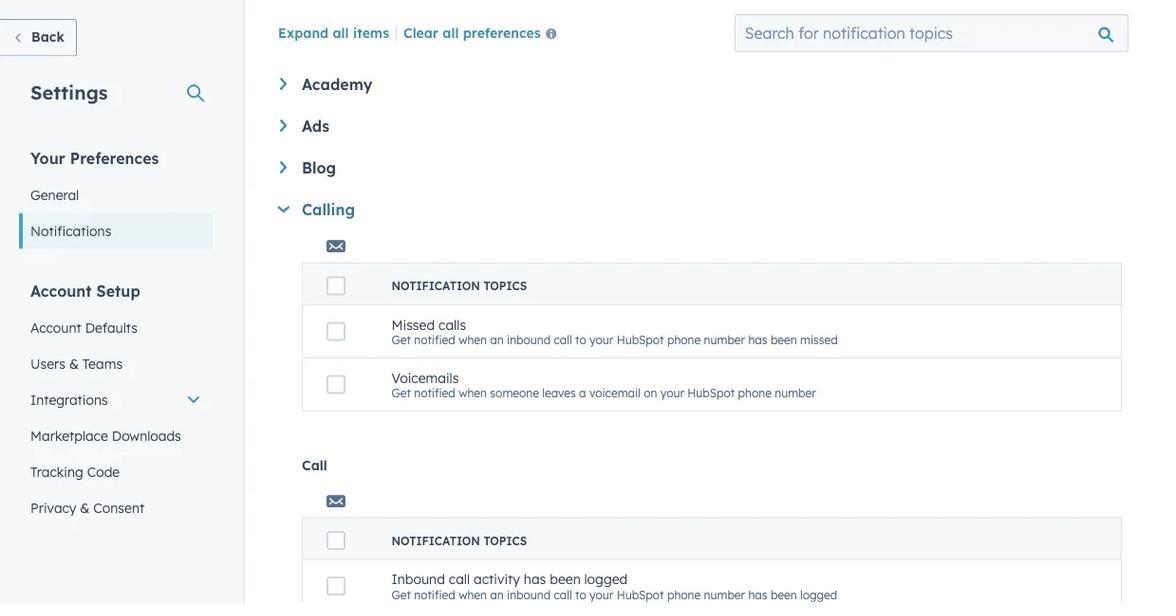 Task type: locate. For each thing, give the bounding box(es) containing it.
to inside missed calls get notified when an inbound call to your hubspot phone number has been missed
[[575, 333, 586, 348]]

call up leaves in the bottom left of the page
[[554, 333, 572, 348]]

notified up voicemails
[[414, 333, 455, 348]]

1 horizontal spatial logged
[[800, 588, 837, 603]]

1 account from the top
[[30, 281, 92, 300]]

account up the users
[[30, 319, 81, 336]]

call left "activity"
[[449, 572, 470, 588]]

3 get from the top
[[392, 588, 411, 603]]

get inside inbound call activity has been logged get notified when an inbound call to your hubspot phone number has been logged
[[392, 588, 411, 603]]

1 vertical spatial notification
[[392, 534, 480, 549]]

1 vertical spatial phone
[[738, 387, 772, 401]]

all for clear
[[443, 24, 459, 41]]

2 get from the top
[[392, 387, 411, 401]]

1 when from the top
[[459, 333, 487, 348]]

1 notification from the top
[[392, 280, 480, 294]]

when
[[459, 333, 487, 348], [459, 387, 487, 401], [459, 588, 487, 603]]

activity
[[474, 572, 520, 588]]

an right calls
[[490, 333, 504, 348]]

tracking code
[[30, 464, 120, 480]]

users & teams
[[30, 355, 123, 372]]

code
[[87, 464, 120, 480]]

phone for missed calls
[[667, 333, 701, 348]]

caret image
[[280, 78, 287, 90], [280, 162, 287, 174], [278, 207, 290, 213]]

1 to from the top
[[575, 333, 586, 348]]

to up voicemails get notified when someone leaves a voicemail on your hubspot phone number
[[575, 333, 586, 348]]

0 vertical spatial your
[[590, 333, 613, 348]]

0 vertical spatial topics
[[484, 280, 527, 294]]

caret image for calling
[[278, 207, 290, 213]]

an
[[490, 333, 504, 348], [490, 588, 504, 603]]

caret image up caret icon at the left
[[280, 78, 287, 90]]

2 to from the top
[[575, 588, 586, 603]]

notification topics up calls
[[392, 280, 527, 294]]

2 vertical spatial get
[[392, 588, 411, 603]]

been
[[771, 333, 797, 348], [550, 572, 581, 588], [771, 588, 797, 603]]

1 vertical spatial your
[[660, 387, 684, 401]]

0 vertical spatial an
[[490, 333, 504, 348]]

back link
[[0, 19, 77, 56]]

your for missed calls
[[590, 333, 613, 348]]

hubspot inside voicemails get notified when someone leaves a voicemail on your hubspot phone number
[[688, 387, 735, 401]]

3 notified from the top
[[414, 588, 455, 603]]

0 horizontal spatial &
[[69, 355, 79, 372]]

to right "activity"
[[575, 588, 586, 603]]

& for privacy
[[80, 500, 90, 516]]

consent
[[93, 500, 144, 516]]

1 get from the top
[[392, 333, 411, 348]]

1 vertical spatial account
[[30, 319, 81, 336]]

2 vertical spatial your
[[590, 588, 613, 603]]

when right inbound
[[459, 588, 487, 603]]

number for voicemails
[[775, 387, 816, 401]]

notification topics up "activity"
[[392, 534, 527, 549]]

1 vertical spatial notification topics
[[392, 534, 527, 549]]

leaves
[[542, 387, 576, 401]]

call inside missed calls get notified when an inbound call to your hubspot phone number has been missed
[[554, 333, 572, 348]]

& right the users
[[69, 355, 79, 372]]

2 vertical spatial notified
[[414, 588, 455, 603]]

0 vertical spatial number
[[704, 333, 745, 348]]

0 vertical spatial get
[[392, 333, 411, 348]]

0 vertical spatial to
[[575, 333, 586, 348]]

hubspot inside inbound call activity has been logged get notified when an inbound call to your hubspot phone number has been logged
[[617, 588, 664, 603]]

marketplace downloads link
[[19, 418, 213, 454]]

1 horizontal spatial &
[[80, 500, 90, 516]]

hubspot for voicemails
[[688, 387, 735, 401]]

1 vertical spatial notified
[[414, 387, 455, 401]]

notification up calls
[[392, 280, 480, 294]]

defaults
[[85, 319, 138, 336]]

on
[[644, 387, 657, 401]]

caret image
[[280, 120, 287, 132]]

2 notified from the top
[[414, 387, 455, 401]]

settings
[[30, 80, 108, 104]]

2 vertical spatial when
[[459, 588, 487, 603]]

get inside voicemails get notified when someone leaves a voicemail on your hubspot phone number
[[392, 387, 411, 401]]

all inside button
[[443, 24, 459, 41]]

caret image left calling
[[278, 207, 290, 213]]

caret image inside the academy dropdown button
[[280, 78, 287, 90]]

caret image inside calling dropdown button
[[278, 207, 290, 213]]

an inside missed calls get notified when an inbound call to your hubspot phone number has been missed
[[490, 333, 504, 348]]

when left someone
[[459, 387, 487, 401]]

inbound inside missed calls get notified when an inbound call to your hubspot phone number has been missed
[[507, 333, 551, 348]]

topics
[[484, 280, 527, 294], [484, 534, 527, 549]]

account defaults
[[30, 319, 138, 336]]

all right clear
[[443, 24, 459, 41]]

an right inbound
[[490, 588, 504, 603]]

notification up inbound
[[392, 534, 480, 549]]

0 vertical spatial notified
[[414, 333, 455, 348]]

preferences
[[463, 24, 541, 41]]

phone inside voicemails get notified when someone leaves a voicemail on your hubspot phone number
[[738, 387, 772, 401]]

ads
[[302, 117, 329, 136]]

to
[[575, 333, 586, 348], [575, 588, 586, 603]]

2 notification from the top
[[392, 534, 480, 549]]

phone
[[667, 333, 701, 348], [738, 387, 772, 401], [667, 588, 701, 603]]

has
[[748, 333, 768, 348], [524, 572, 546, 588], [748, 588, 768, 603]]

1 inbound from the top
[[507, 333, 551, 348]]

all
[[333, 24, 349, 41], [443, 24, 459, 41]]

2 vertical spatial number
[[704, 588, 745, 603]]

inbound
[[507, 333, 551, 348], [507, 588, 551, 603]]

number inside missed calls get notified when an inbound call to your hubspot phone number has been missed
[[704, 333, 745, 348]]

1 vertical spatial when
[[459, 387, 487, 401]]

all for expand
[[333, 24, 349, 41]]

1 all from the left
[[333, 24, 349, 41]]

1 vertical spatial to
[[575, 588, 586, 603]]

calling button
[[277, 201, 1122, 220]]

0 vertical spatial notification
[[392, 280, 480, 294]]

caret image inside blog dropdown button
[[280, 162, 287, 174]]

preferences
[[70, 149, 159, 168]]

1 vertical spatial hubspot
[[688, 387, 735, 401]]

notification topics
[[392, 280, 527, 294], [392, 534, 527, 549]]

notified down calls
[[414, 387, 455, 401]]

account for account defaults
[[30, 319, 81, 336]]

number
[[704, 333, 745, 348], [775, 387, 816, 401], [704, 588, 745, 603]]

0 vertical spatial &
[[69, 355, 79, 372]]

your inside voicemails get notified when someone leaves a voicemail on your hubspot phone number
[[660, 387, 684, 401]]

0 vertical spatial notification topics
[[392, 280, 527, 294]]

1 notified from the top
[[414, 333, 455, 348]]

&
[[69, 355, 79, 372], [80, 500, 90, 516]]

0 vertical spatial hubspot
[[617, 333, 664, 348]]

notification
[[392, 280, 480, 294], [392, 534, 480, 549]]

integrations button
[[19, 382, 213, 418]]

notified
[[414, 333, 455, 348], [414, 387, 455, 401], [414, 588, 455, 603]]

2 vertical spatial hubspot
[[617, 588, 664, 603]]

1 vertical spatial &
[[80, 500, 90, 516]]

1 horizontal spatial all
[[443, 24, 459, 41]]

2 all from the left
[[443, 24, 459, 41]]

get
[[392, 333, 411, 348], [392, 387, 411, 401], [392, 588, 411, 603]]

2 account from the top
[[30, 319, 81, 336]]

phone for voicemails
[[738, 387, 772, 401]]

2 an from the top
[[490, 588, 504, 603]]

your
[[30, 149, 65, 168]]

1 vertical spatial caret image
[[280, 162, 287, 174]]

0 vertical spatial phone
[[667, 333, 701, 348]]

1 notification topics from the top
[[392, 280, 527, 294]]

1 vertical spatial an
[[490, 588, 504, 603]]

integrations
[[30, 392, 108, 408]]

hubspot
[[617, 333, 664, 348], [688, 387, 735, 401], [617, 588, 664, 603]]

1 vertical spatial topics
[[484, 534, 527, 549]]

& right privacy at the left of the page
[[80, 500, 90, 516]]

2 inbound from the top
[[507, 588, 551, 603]]

logged
[[584, 572, 628, 588], [800, 588, 837, 603]]

your inside missed calls get notified when an inbound call to your hubspot phone number has been missed
[[590, 333, 613, 348]]

0 vertical spatial caret image
[[280, 78, 287, 90]]

items
[[353, 24, 389, 41]]

calling
[[302, 201, 355, 220]]

call
[[554, 333, 572, 348], [449, 572, 470, 588], [554, 588, 572, 603]]

clear all preferences
[[403, 24, 541, 41]]

3 when from the top
[[459, 588, 487, 603]]

notified left "activity"
[[414, 588, 455, 603]]

voicemails get notified when someone leaves a voicemail on your hubspot phone number
[[392, 370, 816, 401]]

tracking
[[30, 464, 83, 480]]

hubspot inside missed calls get notified when an inbound call to your hubspot phone number has been missed
[[617, 333, 664, 348]]

caret image left blog at the top
[[280, 162, 287, 174]]

when up voicemails
[[459, 333, 487, 348]]

1 vertical spatial get
[[392, 387, 411, 401]]

your
[[590, 333, 613, 348], [660, 387, 684, 401], [590, 588, 613, 603]]

2 when from the top
[[459, 387, 487, 401]]

0 vertical spatial account
[[30, 281, 92, 300]]

account
[[30, 281, 92, 300], [30, 319, 81, 336]]

1 vertical spatial number
[[775, 387, 816, 401]]

0 vertical spatial inbound
[[507, 333, 551, 348]]

account defaults link
[[19, 310, 213, 346]]

number for missed calls
[[704, 333, 745, 348]]

0 vertical spatial when
[[459, 333, 487, 348]]

your for voicemails
[[660, 387, 684, 401]]

phone inside missed calls get notified when an inbound call to your hubspot phone number has been missed
[[667, 333, 701, 348]]

1 vertical spatial inbound
[[507, 588, 551, 603]]

2 vertical spatial caret image
[[278, 207, 290, 213]]

teams
[[82, 355, 123, 372]]

2 vertical spatial phone
[[667, 588, 701, 603]]

1 an from the top
[[490, 333, 504, 348]]

number inside voicemails get notified when someone leaves a voicemail on your hubspot phone number
[[775, 387, 816, 401]]

all left items
[[333, 24, 349, 41]]

account up account defaults
[[30, 281, 92, 300]]

0 horizontal spatial all
[[333, 24, 349, 41]]

blog button
[[280, 159, 1122, 178]]

2 notification topics from the top
[[392, 534, 527, 549]]



Task type: describe. For each thing, give the bounding box(es) containing it.
someone
[[490, 387, 539, 401]]

number inside inbound call activity has been logged get notified when an inbound call to your hubspot phone number has been logged
[[704, 588, 745, 603]]

blog
[[302, 159, 336, 178]]

when inside missed calls get notified when an inbound call to your hubspot phone number has been missed
[[459, 333, 487, 348]]

privacy & consent
[[30, 500, 144, 516]]

notified inside missed calls get notified when an inbound call to your hubspot phone number has been missed
[[414, 333, 455, 348]]

notified inside voicemails get notified when someone leaves a voicemail on your hubspot phone number
[[414, 387, 455, 401]]

missed
[[392, 317, 435, 333]]

missed
[[800, 333, 838, 348]]

your preferences element
[[19, 148, 213, 249]]

inbound call activity has been logged get notified when an inbound call to your hubspot phone number has been logged
[[392, 572, 837, 603]]

notifications
[[30, 223, 111, 239]]

when inside voicemails get notified when someone leaves a voicemail on your hubspot phone number
[[459, 387, 487, 401]]

Search for notification topics search field
[[735, 15, 1129, 53]]

has inside missed calls get notified when an inbound call to your hubspot phone number has been missed
[[748, 333, 768, 348]]

a
[[579, 387, 586, 401]]

tracking code link
[[19, 454, 213, 490]]

your preferences
[[30, 149, 159, 168]]

account for account setup
[[30, 281, 92, 300]]

general link
[[19, 177, 213, 213]]

get inside missed calls get notified when an inbound call to your hubspot phone number has been missed
[[392, 333, 411, 348]]

0 horizontal spatial logged
[[584, 572, 628, 588]]

general
[[30, 187, 79, 203]]

your inside inbound call activity has been logged get notified when an inbound call to your hubspot phone number has been logged
[[590, 588, 613, 603]]

caret image for academy
[[280, 78, 287, 90]]

expand all items button
[[278, 24, 389, 41]]

inbound
[[392, 572, 445, 588]]

marketplace downloads
[[30, 428, 181, 444]]

inbound inside inbound call activity has been logged get notified when an inbound call to your hubspot phone number has been logged
[[507, 588, 551, 603]]

setup
[[96, 281, 140, 300]]

expand
[[278, 24, 329, 41]]

marketplace
[[30, 428, 108, 444]]

voicemails
[[392, 370, 459, 387]]

been inside missed calls get notified when an inbound call to your hubspot phone number has been missed
[[771, 333, 797, 348]]

voicemail
[[589, 387, 641, 401]]

academy button
[[280, 75, 1122, 94]]

account setup
[[30, 281, 140, 300]]

users & teams link
[[19, 346, 213, 382]]

notifications link
[[19, 213, 213, 249]]

an inside inbound call activity has been logged get notified when an inbound call to your hubspot phone number has been logged
[[490, 588, 504, 603]]

1 topics from the top
[[484, 280, 527, 294]]

back
[[31, 28, 64, 45]]

phone inside inbound call activity has been logged get notified when an inbound call to your hubspot phone number has been logged
[[667, 588, 701, 603]]

when inside inbound call activity has been logged get notified when an inbound call to your hubspot phone number has been logged
[[459, 588, 487, 603]]

ads button
[[280, 117, 1122, 136]]

downloads
[[112, 428, 181, 444]]

privacy
[[30, 500, 76, 516]]

call
[[302, 458, 327, 475]]

account setup element
[[19, 281, 213, 562]]

clear all preferences button
[[403, 23, 564, 46]]

missed calls get notified when an inbound call to your hubspot phone number has been missed
[[392, 317, 838, 348]]

2 topics from the top
[[484, 534, 527, 549]]

users
[[30, 355, 65, 372]]

& for users
[[69, 355, 79, 372]]

to inside inbound call activity has been logged get notified when an inbound call to your hubspot phone number has been logged
[[575, 588, 586, 603]]

notified inside inbound call activity has been logged get notified when an inbound call to your hubspot phone number has been logged
[[414, 588, 455, 603]]

academy
[[302, 75, 373, 94]]

calls
[[439, 317, 466, 333]]

caret image for blog
[[280, 162, 287, 174]]

expand all items
[[278, 24, 389, 41]]

hubspot for missed calls
[[617, 333, 664, 348]]

privacy & consent link
[[19, 490, 213, 526]]

call right "activity"
[[554, 588, 572, 603]]

clear
[[403, 24, 439, 41]]



Task type: vqa. For each thing, say whether or not it's contained in the screenshot.
an in Inbound call activity has been logged Get notified when an inbound call to your HubSpot phone number has been logged
yes



